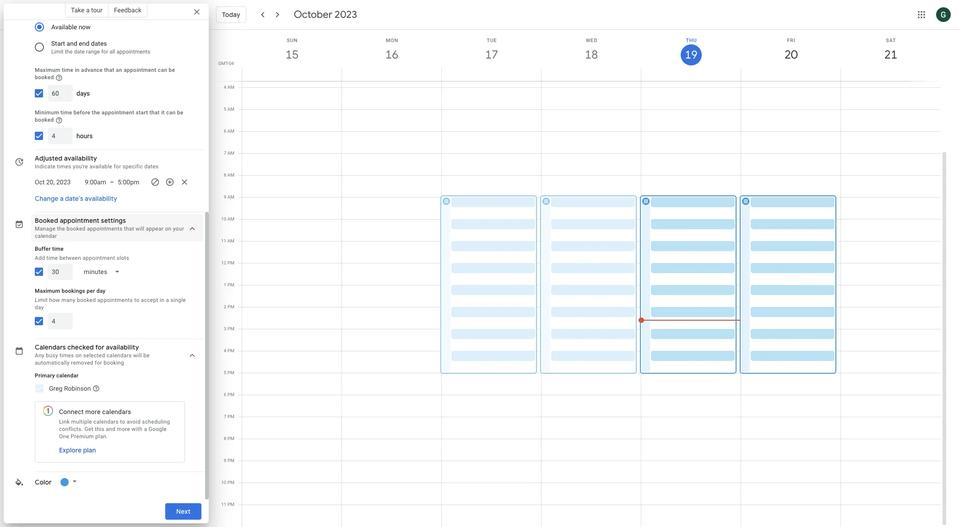 Task type: vqa. For each thing, say whether or not it's contained in the screenshot.


Task type: locate. For each thing, give the bounding box(es) containing it.
0 vertical spatial maximum
[[35, 67, 60, 73]]

calendars
[[107, 352, 132, 359], [102, 408, 131, 415], [93, 419, 119, 425]]

1 9 from the top
[[224, 195, 226, 200]]

19
[[684, 48, 697, 62]]

calendars up avoid
[[102, 408, 131, 415]]

start and end dates limit the date range for all appointments
[[51, 40, 150, 55]]

appointments left accept
[[97, 297, 133, 303]]

sunday, october 15 element
[[282, 44, 303, 65]]

1 horizontal spatial on
[[165, 226, 171, 232]]

booked
[[35, 74, 54, 81], [35, 117, 54, 123], [67, 226, 85, 232], [77, 297, 96, 303]]

7 down 6 pm
[[224, 414, 226, 419]]

1 vertical spatial and
[[106, 426, 115, 432]]

6 pm
[[224, 392, 234, 397]]

dates
[[91, 40, 107, 47], [144, 163, 159, 170]]

availability down start time text box
[[85, 194, 117, 203]]

pm right 2
[[227, 304, 234, 309]]

0 horizontal spatial limit
[[35, 297, 48, 303]]

1 6 from the top
[[224, 129, 226, 134]]

that left an
[[104, 67, 114, 73]]

1 vertical spatial times
[[59, 352, 74, 359]]

6 for 6 pm
[[224, 392, 226, 397]]

connect
[[59, 408, 84, 415]]

limit inside maximum bookings per day limit how many booked appointments to accept in a single day
[[35, 297, 48, 303]]

2023
[[335, 8, 357, 21]]

a left 'date's'
[[60, 194, 63, 203]]

0 horizontal spatial day
[[35, 304, 44, 311]]

before
[[74, 109, 90, 116]]

appointment inside minimum time before the appointment start that it can be booked
[[102, 109, 134, 116]]

0 vertical spatial limit
[[51, 49, 64, 55]]

can up it at left top
[[158, 67, 167, 73]]

1 horizontal spatial day
[[96, 288, 106, 294]]

8 down 7 am
[[224, 173, 226, 178]]

for left all
[[101, 49, 108, 55]]

calendars
[[35, 343, 66, 351]]

will right selected on the bottom left of page
[[133, 352, 142, 359]]

time left "before"
[[61, 109, 72, 116]]

15
[[285, 47, 298, 62]]

pm right 1
[[227, 282, 234, 287]]

to left avoid
[[120, 419, 125, 425]]

on left your
[[165, 226, 171, 232]]

calendars up booking
[[107, 352, 132, 359]]

maximum for maximum time in advance that an appointment can be booked
[[35, 67, 60, 73]]

1 vertical spatial maximum
[[35, 288, 60, 294]]

2 am from the top
[[227, 107, 234, 112]]

thursday, october 19, today element
[[681, 44, 702, 65]]

booked down minimum
[[35, 117, 54, 123]]

any
[[35, 352, 44, 359]]

2 8 from the top
[[224, 436, 226, 441]]

availability up booking
[[106, 343, 139, 351]]

calendars checked for availability any busy times on selected calendars will be automatically removed for booking
[[35, 343, 150, 366]]

and
[[67, 40, 77, 47], [106, 426, 115, 432]]

appointments inside the booked appointment settings manage the booked appointments that will appear on your calendar
[[87, 226, 122, 232]]

1 horizontal spatial limit
[[51, 49, 64, 55]]

Maximum days in advance that an appointment can be booked number field
[[52, 85, 69, 102]]

2 6 from the top
[[224, 392, 226, 397]]

1 vertical spatial 9
[[224, 458, 226, 463]]

0 vertical spatial on
[[165, 226, 171, 232]]

1 11 from the top
[[221, 238, 226, 244]]

dates right specific
[[144, 163, 159, 170]]

indicate
[[35, 163, 55, 170]]

sat
[[886, 38, 896, 43]]

10 up 11 am
[[221, 217, 226, 222]]

2 5 from the top
[[224, 370, 226, 375]]

more up 'multiple'
[[85, 408, 101, 415]]

between
[[59, 255, 81, 261]]

am down 9 am
[[227, 217, 234, 222]]

appointment inside maximum time in advance that an appointment can be booked
[[124, 67, 156, 73]]

1 vertical spatial be
[[177, 109, 183, 116]]

busy
[[46, 352, 58, 359]]

0 horizontal spatial more
[[85, 408, 101, 415]]

1 10 from the top
[[221, 217, 226, 222]]

0 vertical spatial 8
[[224, 173, 226, 178]]

4 for 4 pm
[[224, 348, 226, 353]]

21
[[884, 47, 897, 62]]

am down 7 am
[[227, 173, 234, 178]]

availability inside calendars checked for availability any busy times on selected calendars will be automatically removed for booking
[[106, 343, 139, 351]]

7 am
[[224, 151, 234, 156]]

11
[[221, 238, 226, 244], [221, 502, 226, 507]]

4 pm from the top
[[227, 326, 234, 331]]

04
[[229, 61, 234, 66]]

4 am from the top
[[227, 151, 234, 156]]

11 pm from the top
[[227, 480, 234, 485]]

calendar inside the booked appointment settings manage the booked appointments that will appear on your calendar
[[35, 233, 57, 239]]

day right per
[[96, 288, 106, 294]]

grid
[[212, 30, 948, 527]]

5 down 4 am at the left top of page
[[224, 107, 226, 112]]

on inside calendars checked for availability any busy times on selected calendars will be automatically removed for booking
[[75, 352, 82, 359]]

plan
[[83, 446, 96, 454]]

3 am from the top
[[227, 129, 234, 134]]

that inside the booked appointment settings manage the booked appointments that will appear on your calendar
[[124, 226, 134, 232]]

1 vertical spatial to
[[120, 419, 125, 425]]

0 vertical spatial 5
[[224, 107, 226, 112]]

10 pm
[[221, 480, 234, 485]]

more down avoid
[[117, 426, 130, 432]]

day up calendars
[[35, 304, 44, 311]]

booked down per
[[77, 297, 96, 303]]

1 vertical spatial more
[[117, 426, 130, 432]]

10 pm from the top
[[227, 458, 234, 463]]

limit down start
[[51, 49, 64, 55]]

2 vertical spatial the
[[57, 226, 65, 232]]

can
[[158, 67, 167, 73], [166, 109, 176, 116]]

dates up range
[[91, 40, 107, 47]]

0 vertical spatial 10
[[221, 217, 226, 222]]

appointment left start
[[102, 109, 134, 116]]

booked inside the booked appointment settings manage the booked appointments that will appear on your calendar
[[67, 226, 85, 232]]

0 vertical spatial 4
[[224, 85, 226, 90]]

5 up 6 pm
[[224, 370, 226, 375]]

7 pm
[[224, 414, 234, 419]]

0 vertical spatial 7
[[224, 151, 226, 156]]

explore plan
[[59, 446, 96, 454]]

next button
[[165, 501, 201, 523]]

limit inside start and end dates limit the date range for all appointments
[[51, 49, 64, 55]]

5 am from the top
[[227, 173, 234, 178]]

1 horizontal spatial more
[[117, 426, 130, 432]]

0 horizontal spatial in
[[75, 67, 80, 73]]

a left single at the left
[[166, 297, 169, 303]]

maximum inside maximum bookings per day limit how many booked appointments to accept in a single day
[[35, 288, 60, 294]]

specific
[[123, 163, 143, 170]]

0 vertical spatial to
[[134, 297, 139, 303]]

0 vertical spatial appointments
[[116, 49, 150, 55]]

12 pm from the top
[[227, 502, 234, 507]]

8 up 9 pm
[[224, 436, 226, 441]]

in left advance at the top of the page
[[75, 67, 80, 73]]

pm down "8 pm"
[[227, 458, 234, 463]]

pm down 9 pm
[[227, 480, 234, 485]]

appointment left slots
[[83, 255, 115, 261]]

appointment down change a date's availability button
[[60, 216, 99, 225]]

am for 6 am
[[227, 129, 234, 134]]

1 vertical spatial dates
[[144, 163, 159, 170]]

appointments down 'settings'
[[87, 226, 122, 232]]

7 for 7 am
[[224, 151, 226, 156]]

1 vertical spatial 8
[[224, 436, 226, 441]]

all
[[109, 49, 115, 55]]

maximum time in advance that an appointment can be booked
[[35, 67, 175, 81]]

option group
[[31, 17, 189, 57]]

am for 10 am
[[227, 217, 234, 222]]

1 vertical spatial can
[[166, 109, 176, 116]]

1 maximum from the top
[[35, 67, 60, 73]]

friday, october 20 element
[[780, 44, 802, 65]]

pm down 5 pm
[[227, 392, 234, 397]]

15 column header
[[242, 30, 342, 81]]

10 up "11 pm"
[[221, 480, 226, 485]]

adjusted
[[35, 154, 62, 162]]

4 up 5 am
[[224, 85, 226, 90]]

None field
[[76, 264, 127, 280]]

Date text field
[[35, 177, 71, 188]]

0 vertical spatial dates
[[91, 40, 107, 47]]

limit for start
[[51, 49, 64, 55]]

11 down 10 pm
[[221, 502, 226, 507]]

2 horizontal spatial that
[[149, 109, 160, 116]]

1 horizontal spatial dates
[[144, 163, 159, 170]]

change a date's availability button
[[31, 190, 121, 207]]

calendar up greg robinson at the bottom of page
[[56, 372, 78, 379]]

1 8 from the top
[[224, 173, 226, 178]]

and inside connect more calendars link multiple calendars to avoid scheduling conflicts. get this and more with a google one premium plan.
[[106, 426, 115, 432]]

0 vertical spatial and
[[67, 40, 77, 47]]

and right this
[[106, 426, 115, 432]]

to inside maximum bookings per day limit how many booked appointments to accept in a single day
[[134, 297, 139, 303]]

booked
[[35, 216, 58, 225]]

20 column header
[[741, 30, 841, 81]]

will
[[136, 226, 144, 232], [133, 352, 142, 359]]

start
[[136, 109, 148, 116]]

for up selected on the bottom left of page
[[95, 343, 104, 351]]

9 up 10 am
[[224, 195, 226, 200]]

to inside connect more calendars link multiple calendars to avoid scheduling conflicts. get this and more with a google one premium plan.
[[120, 419, 125, 425]]

1 vertical spatial on
[[75, 352, 82, 359]]

wednesday, october 18 element
[[581, 44, 602, 65]]

2 7 from the top
[[224, 414, 226, 419]]

1 vertical spatial day
[[35, 304, 44, 311]]

take
[[71, 6, 84, 14]]

that
[[104, 67, 114, 73], [149, 109, 160, 116], [124, 226, 134, 232]]

am down 5 am
[[227, 129, 234, 134]]

Minimum amount of hours before the start of the appointment that it can be booked number field
[[52, 128, 69, 144]]

2 9 from the top
[[224, 458, 226, 463]]

6 am from the top
[[227, 195, 234, 200]]

1 vertical spatial 4
[[224, 348, 226, 353]]

0 vertical spatial availability
[[64, 154, 97, 162]]

7 up "8 am"
[[224, 151, 226, 156]]

maximum
[[35, 67, 60, 73], [35, 288, 60, 294]]

pm down 6 pm
[[227, 414, 234, 419]]

1 4 from the top
[[224, 85, 226, 90]]

1 7 from the top
[[224, 151, 226, 156]]

3 pm from the top
[[227, 304, 234, 309]]

times right busy
[[59, 352, 74, 359]]

1 vertical spatial appointments
[[87, 226, 122, 232]]

1 vertical spatial calendar
[[56, 372, 78, 379]]

0 vertical spatial calendars
[[107, 352, 132, 359]]

google
[[149, 426, 167, 432]]

time for maximum
[[62, 67, 73, 73]]

1 vertical spatial in
[[160, 297, 164, 303]]

1 horizontal spatial and
[[106, 426, 115, 432]]

limit for maximum
[[35, 297, 48, 303]]

0 horizontal spatial to
[[120, 419, 125, 425]]

am down 4 am at the left top of page
[[227, 107, 234, 112]]

am for 11 am
[[227, 238, 234, 244]]

and up date
[[67, 40, 77, 47]]

in inside maximum time in advance that an appointment can be booked
[[75, 67, 80, 73]]

am up 12 pm
[[227, 238, 234, 244]]

connect more calendars link multiple calendars to avoid scheduling conflicts. get this and more with a google one premium plan.
[[59, 408, 170, 440]]

1 pm from the top
[[227, 260, 234, 266]]

booked up the maximum days in advance that an appointment can be booked number field
[[35, 74, 54, 81]]

the right manage
[[57, 226, 65, 232]]

to left accept
[[134, 297, 139, 303]]

saturday, october 21 element
[[880, 44, 901, 65]]

availability up 'you're'
[[64, 154, 97, 162]]

the right "before"
[[92, 109, 100, 116]]

1 vertical spatial availability
[[85, 194, 117, 203]]

5 for 5 pm
[[224, 370, 226, 375]]

1 vertical spatial limit
[[35, 297, 48, 303]]

days
[[76, 90, 90, 97]]

time for minimum
[[61, 109, 72, 116]]

explore plan button
[[55, 442, 100, 459]]

to
[[134, 297, 139, 303], [120, 419, 125, 425]]

2 vertical spatial appointments
[[97, 297, 133, 303]]

8 pm from the top
[[227, 414, 234, 419]]

time left advance at the top of the page
[[62, 67, 73, 73]]

be
[[169, 67, 175, 73], [177, 109, 183, 116], [143, 352, 150, 359]]

1 horizontal spatial be
[[169, 67, 175, 73]]

0 vertical spatial in
[[75, 67, 80, 73]]

0 vertical spatial more
[[85, 408, 101, 415]]

am up 5 am
[[227, 85, 234, 90]]

2 vertical spatial availability
[[106, 343, 139, 351]]

availability inside button
[[85, 194, 117, 203]]

1 horizontal spatial in
[[160, 297, 164, 303]]

pm right 3
[[227, 326, 234, 331]]

on
[[165, 226, 171, 232], [75, 352, 82, 359]]

fri
[[787, 38, 795, 43]]

1 5 from the top
[[224, 107, 226, 112]]

get
[[84, 426, 93, 432]]

9 up 10 pm
[[224, 458, 226, 463]]

premium
[[71, 433, 94, 440]]

8 am from the top
[[227, 238, 234, 244]]

tour
[[91, 6, 102, 14]]

pm right 12
[[227, 260, 234, 266]]

1 vertical spatial 10
[[221, 480, 226, 485]]

0 vertical spatial be
[[169, 67, 175, 73]]

limit left how
[[35, 297, 48, 303]]

6 down 5 am
[[224, 129, 226, 134]]

0 vertical spatial 11
[[221, 238, 226, 244]]

1 vertical spatial 7
[[224, 414, 226, 419]]

4 down 3
[[224, 348, 226, 353]]

2 10 from the top
[[221, 480, 226, 485]]

0 vertical spatial 6
[[224, 129, 226, 134]]

grid containing 15
[[212, 30, 948, 527]]

18 column header
[[541, 30, 641, 81]]

8 for 8 am
[[224, 173, 226, 178]]

for inside adjusted availability indicate times you're available for specific dates
[[114, 163, 121, 170]]

1 vertical spatial calendars
[[102, 408, 131, 415]]

time right buffer
[[52, 246, 64, 252]]

9 pm from the top
[[227, 436, 234, 441]]

7 am from the top
[[227, 217, 234, 222]]

1 vertical spatial 11
[[221, 502, 226, 507]]

booking
[[104, 360, 124, 366]]

availability inside adjusted availability indicate times you're available for specific dates
[[64, 154, 97, 162]]

pm for 5 pm
[[227, 370, 234, 375]]

2 vertical spatial be
[[143, 352, 150, 359]]

pm for 4 pm
[[227, 348, 234, 353]]

the left date
[[65, 49, 73, 55]]

sat 21
[[884, 38, 897, 62]]

appointments right all
[[116, 49, 150, 55]]

10 am
[[221, 217, 234, 222]]

thu 19
[[684, 38, 697, 62]]

12 pm
[[221, 260, 234, 266]]

maximum up how
[[35, 288, 60, 294]]

that down 'settings'
[[124, 226, 134, 232]]

6 pm from the top
[[227, 370, 234, 375]]

mon
[[386, 38, 398, 43]]

maximum up the maximum days in advance that an appointment can be booked number field
[[35, 67, 60, 73]]

appointments inside start and end dates limit the date range for all appointments
[[116, 49, 150, 55]]

0 vertical spatial can
[[158, 67, 167, 73]]

0 vertical spatial day
[[96, 288, 106, 294]]

be inside maximum time in advance that an appointment can be booked
[[169, 67, 175, 73]]

0 vertical spatial calendar
[[35, 233, 57, 239]]

maximum inside maximum time in advance that an appointment can be booked
[[35, 67, 60, 73]]

booked inside maximum time in advance that an appointment can be booked
[[35, 74, 54, 81]]

2 horizontal spatial be
[[177, 109, 183, 116]]

will left appear
[[136, 226, 144, 232]]

a right with
[[144, 426, 147, 432]]

8
[[224, 173, 226, 178], [224, 436, 226, 441]]

0 vertical spatial 9
[[224, 195, 226, 200]]

11 for 11 am
[[221, 238, 226, 244]]

calendars up this
[[93, 419, 119, 425]]

appointments inside maximum bookings per day limit how many booked appointments to accept in a single day
[[97, 297, 133, 303]]

removed
[[71, 360, 93, 366]]

for left specific
[[114, 163, 121, 170]]

2 maximum from the top
[[35, 288, 60, 294]]

6 for 6 am
[[224, 129, 226, 134]]

0 horizontal spatial that
[[104, 67, 114, 73]]

0 horizontal spatial dates
[[91, 40, 107, 47]]

am for 9 am
[[227, 195, 234, 200]]

many
[[61, 297, 75, 303]]

time
[[62, 67, 73, 73], [61, 109, 72, 116], [52, 246, 64, 252], [46, 255, 58, 261]]

2 11 from the top
[[221, 502, 226, 507]]

time inside minimum time before the appointment start that it can be booked
[[61, 109, 72, 116]]

calendar down manage
[[35, 233, 57, 239]]

5 for 5 am
[[224, 107, 226, 112]]

6
[[224, 129, 226, 134], [224, 392, 226, 397]]

1 vertical spatial that
[[149, 109, 160, 116]]

on up the removed
[[75, 352, 82, 359]]

times inside calendars checked for availability any busy times on selected calendars will be automatically removed for booking
[[59, 352, 74, 359]]

19 column header
[[641, 30, 741, 81]]

1 horizontal spatial that
[[124, 226, 134, 232]]

availability
[[64, 154, 97, 162], [85, 194, 117, 203], [106, 343, 139, 351]]

16
[[385, 47, 398, 62]]

in right accept
[[160, 297, 164, 303]]

that left it at left top
[[149, 109, 160, 116]]

1 vertical spatial will
[[133, 352, 142, 359]]

0 vertical spatial the
[[65, 49, 73, 55]]

pm down 4 pm
[[227, 370, 234, 375]]

2 vertical spatial that
[[124, 226, 134, 232]]

1
[[224, 282, 226, 287]]

5 pm from the top
[[227, 348, 234, 353]]

7 pm from the top
[[227, 392, 234, 397]]

0 horizontal spatial be
[[143, 352, 150, 359]]

the
[[65, 49, 73, 55], [92, 109, 100, 116], [57, 226, 65, 232]]

scheduling
[[142, 419, 170, 425]]

1 vertical spatial the
[[92, 109, 100, 116]]

0 horizontal spatial and
[[67, 40, 77, 47]]

appointment right an
[[124, 67, 156, 73]]

2 pm from the top
[[227, 282, 234, 287]]

am down "8 am"
[[227, 195, 234, 200]]

pm down 7 pm
[[227, 436, 234, 441]]

0 horizontal spatial on
[[75, 352, 82, 359]]

2 4 from the top
[[224, 348, 226, 353]]

booked up buffer time add time between appointment slots
[[67, 226, 85, 232]]

appointment inside the booked appointment settings manage the booked appointments that will appear on your calendar
[[60, 216, 99, 225]]

1 vertical spatial 5
[[224, 370, 226, 375]]

2 vertical spatial calendars
[[93, 419, 119, 425]]

time inside maximum time in advance that an appointment can be booked
[[62, 67, 73, 73]]

one
[[59, 433, 69, 440]]

how
[[49, 297, 60, 303]]

can right it at left top
[[166, 109, 176, 116]]

Start time text field
[[81, 177, 106, 188]]

End time text field
[[118, 177, 143, 188]]

0 vertical spatial will
[[136, 226, 144, 232]]

pm down 10 pm
[[227, 502, 234, 507]]

1 vertical spatial 6
[[224, 392, 226, 397]]

6 down 5 pm
[[224, 392, 226, 397]]

0 vertical spatial that
[[104, 67, 114, 73]]

availability for for
[[106, 343, 139, 351]]

checked
[[67, 343, 94, 351]]

today button
[[216, 4, 246, 26]]

be inside calendars checked for availability any busy times on selected calendars will be automatically removed for booking
[[143, 352, 150, 359]]

that inside maximum time in advance that an appointment can be booked
[[104, 67, 114, 73]]

11 up 12
[[221, 238, 226, 244]]

link
[[59, 419, 70, 425]]

pm down 3 pm
[[227, 348, 234, 353]]

am up "8 am"
[[227, 151, 234, 156]]

am for 8 am
[[227, 173, 234, 178]]

0 vertical spatial times
[[57, 163, 71, 170]]

times left 'you're'
[[57, 163, 71, 170]]

1 am from the top
[[227, 85, 234, 90]]

pm for 9 pm
[[227, 458, 234, 463]]

1 horizontal spatial to
[[134, 297, 139, 303]]

available now
[[51, 23, 91, 31]]



Task type: describe. For each thing, give the bounding box(es) containing it.
change
[[35, 194, 58, 203]]

9 am
[[224, 195, 234, 200]]

for down selected on the bottom left of page
[[95, 360, 102, 366]]

the inside start and end dates limit the date range for all appointments
[[65, 49, 73, 55]]

that inside minimum time before the appointment start that it can be booked
[[149, 109, 160, 116]]

greg
[[49, 385, 62, 392]]

6 am
[[224, 129, 234, 134]]

booked inside minimum time before the appointment start that it can be booked
[[35, 117, 54, 123]]

primary calendar
[[35, 372, 78, 379]]

16 column header
[[341, 30, 442, 81]]

Buffer time number field
[[52, 264, 69, 280]]

multiple
[[71, 419, 92, 425]]

gmt-
[[218, 61, 229, 66]]

october
[[294, 8, 332, 21]]

pm for 7 pm
[[227, 414, 234, 419]]

single
[[171, 297, 186, 303]]

will inside the booked appointment settings manage the booked appointments that will appear on your calendar
[[136, 226, 144, 232]]

date
[[74, 49, 85, 55]]

pm for 11 pm
[[227, 502, 234, 507]]

maximum bookings per day limit how many booked appointments to accept in a single day
[[35, 288, 186, 311]]

thu
[[686, 38, 697, 43]]

a left tour
[[86, 6, 90, 14]]

appointment inside buffer time add time between appointment slots
[[83, 255, 115, 261]]

time right "add"
[[46, 255, 58, 261]]

time for buffer
[[52, 246, 64, 252]]

with
[[132, 426, 142, 432]]

manage
[[35, 226, 55, 232]]

9 for 9 pm
[[224, 458, 226, 463]]

am for 5 am
[[227, 107, 234, 112]]

9 pm
[[224, 458, 234, 463]]

will inside calendars checked for availability any busy times on selected calendars will be automatically removed for booking
[[133, 352, 142, 359]]

5 am
[[224, 107, 234, 112]]

selected
[[83, 352, 105, 359]]

add
[[35, 255, 45, 261]]

take a tour button
[[65, 3, 108, 17]]

pm for 10 pm
[[227, 480, 234, 485]]

per
[[87, 288, 95, 294]]

greg robinson
[[49, 385, 91, 392]]

availability for date's
[[85, 194, 117, 203]]

4 pm
[[224, 348, 234, 353]]

the inside minimum time before the appointment start that it can be booked
[[92, 109, 100, 116]]

your
[[173, 226, 184, 232]]

and inside start and end dates limit the date range for all appointments
[[67, 40, 77, 47]]

pm for 1 pm
[[227, 282, 234, 287]]

accept
[[141, 297, 158, 303]]

gmt-04
[[218, 61, 234, 66]]

can inside minimum time before the appointment start that it can be booked
[[166, 109, 176, 116]]

it
[[161, 109, 165, 116]]

pm for 2 pm
[[227, 304, 234, 309]]

conflicts.
[[59, 426, 83, 432]]

booked appointment settings manage the booked appointments that will appear on your calendar
[[35, 216, 184, 239]]

sun
[[287, 38, 298, 43]]

this
[[95, 426, 104, 432]]

buffer
[[35, 246, 51, 252]]

11 am
[[221, 238, 234, 244]]

settings
[[101, 216, 126, 225]]

calendars inside calendars checked for availability any busy times on selected calendars will be automatically removed for booking
[[107, 352, 132, 359]]

10 for 10 pm
[[221, 480, 226, 485]]

hours
[[76, 132, 93, 139]]

a inside maximum bookings per day limit how many booked appointments to accept in a single day
[[166, 297, 169, 303]]

start
[[51, 40, 65, 47]]

11 for 11 pm
[[221, 502, 226, 507]]

10 for 10 am
[[221, 217, 226, 222]]

wed 18
[[584, 38, 597, 62]]

17 column header
[[441, 30, 542, 81]]

11 pm
[[221, 502, 234, 507]]

7 for 7 pm
[[224, 414, 226, 419]]

12
[[221, 260, 226, 266]]

5 pm
[[224, 370, 234, 375]]

am for 7 am
[[227, 151, 234, 156]]

21 column header
[[840, 30, 941, 81]]

option group containing available now
[[31, 17, 189, 57]]

available
[[51, 23, 77, 31]]

be inside minimum time before the appointment start that it can be booked
[[177, 109, 183, 116]]

pm for 3 pm
[[227, 326, 234, 331]]

you're
[[73, 163, 88, 170]]

pm for 12 pm
[[227, 260, 234, 266]]

explore
[[59, 446, 82, 454]]

pm for 8 pm
[[227, 436, 234, 441]]

dates inside start and end dates limit the date range for all appointments
[[91, 40, 107, 47]]

avoid
[[127, 419, 141, 425]]

in inside maximum bookings per day limit how many booked appointments to accept in a single day
[[160, 297, 164, 303]]

4 am
[[224, 85, 234, 90]]

buffer time add time between appointment slots
[[35, 246, 129, 261]]

next
[[176, 508, 190, 516]]

tuesday, october 17 element
[[481, 44, 502, 65]]

now
[[79, 23, 91, 31]]

slots
[[117, 255, 129, 261]]

Maximum bookings per day number field
[[52, 313, 69, 329]]

primary
[[35, 372, 55, 379]]

feedback
[[114, 6, 141, 14]]

end
[[79, 40, 89, 47]]

adjusted availability indicate times you're available for specific dates
[[35, 154, 159, 170]]

times inside adjusted availability indicate times you're available for specific dates
[[57, 163, 71, 170]]

dates inside adjusted availability indicate times you're available for specific dates
[[144, 163, 159, 170]]

for inside start and end dates limit the date range for all appointments
[[101, 49, 108, 55]]

on inside the booked appointment settings manage the booked appointments that will appear on your calendar
[[165, 226, 171, 232]]

pm for 6 pm
[[227, 392, 234, 397]]

tue 17
[[484, 38, 498, 62]]

an
[[116, 67, 122, 73]]

17
[[484, 47, 498, 62]]

2 pm
[[224, 304, 234, 309]]

8 for 8 pm
[[224, 436, 226, 441]]

maximum for maximum bookings per day limit how many booked appointments to accept in a single day
[[35, 288, 60, 294]]

mon 16
[[385, 38, 398, 62]]

monday, october 16 element
[[381, 44, 402, 65]]

can inside maximum time in advance that an appointment can be booked
[[158, 67, 167, 73]]

appear
[[146, 226, 163, 232]]

18
[[584, 47, 597, 62]]

color
[[35, 478, 52, 486]]

am for 4 am
[[227, 85, 234, 90]]

20
[[784, 47, 797, 62]]

bookings
[[62, 288, 85, 294]]

booked inside maximum bookings per day limit how many booked appointments to accept in a single day
[[77, 297, 96, 303]]

9 for 9 am
[[224, 195, 226, 200]]

the inside the booked appointment settings manage the booked appointments that will appear on your calendar
[[57, 226, 65, 232]]

automatically
[[35, 360, 70, 366]]

sun 15
[[285, 38, 298, 62]]

3 pm
[[224, 326, 234, 331]]

october 2023
[[294, 8, 357, 21]]

–
[[110, 178, 114, 186]]

advance
[[81, 67, 103, 73]]

plan.
[[95, 433, 108, 440]]

4 for 4 am
[[224, 85, 226, 90]]

a inside connect more calendars link multiple calendars to avoid scheduling conflicts. get this and more with a google one premium plan.
[[144, 426, 147, 432]]

2
[[224, 304, 226, 309]]

range
[[86, 49, 100, 55]]



